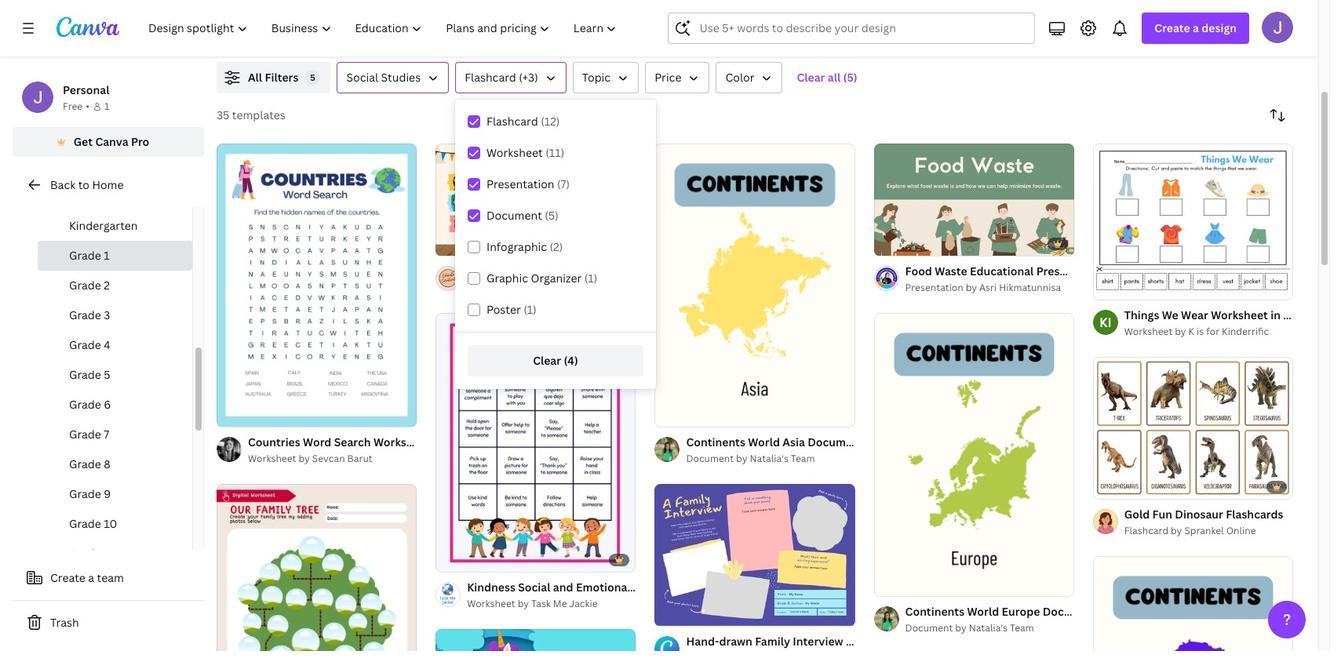 Task type: vqa. For each thing, say whether or not it's contained in the screenshot.
the 8
yes



Task type: locate. For each thing, give the bounding box(es) containing it.
1 horizontal spatial 1 of 2
[[1104, 480, 1126, 492]]

0 vertical spatial create
[[1155, 20, 1190, 35]]

5 inside 5 filter options selected element
[[310, 71, 315, 83]]

0 vertical spatial document by natalia's team
[[686, 452, 815, 465]]

create a design
[[1155, 20, 1237, 35]]

hand-
[[686, 634, 719, 649]]

templates
[[232, 108, 286, 122]]

create
[[1155, 20, 1190, 35], [50, 571, 85, 585]]

0 vertical spatial team
[[791, 452, 815, 465]]

1 vertical spatial document
[[686, 452, 734, 465]]

0 vertical spatial 5
[[310, 71, 315, 83]]

get
[[73, 134, 93, 149]]

1 vertical spatial (5)
[[545, 208, 558, 223]]

clear inside clear all (5) 'button'
[[797, 70, 825, 85]]

in inside 'things we wear worksheet in colorful i worksheet by k is for kinderrific'
[[1271, 308, 1281, 323]]

style
[[523, 435, 551, 450]]

0 vertical spatial of
[[891, 237, 900, 249]]

clear
[[797, 70, 825, 85], [533, 353, 561, 368]]

0 horizontal spatial 1 of 2 link
[[217, 144, 417, 427]]

me
[[553, 597, 567, 611]]

team
[[97, 571, 124, 585]]

grade left "7"
[[69, 427, 101, 442]]

flashcard down gold
[[1124, 524, 1169, 538]]

canva
[[95, 134, 128, 149]]

price
[[655, 70, 682, 85]]

poster
[[487, 302, 521, 317]]

trash
[[50, 615, 79, 630]]

presentation inside 'link'
[[905, 281, 963, 294]]

1 of 2 link for fun
[[1093, 357, 1293, 499]]

get canva pro
[[73, 134, 149, 149]]

a left team
[[88, 571, 94, 585]]

clear left (4)
[[533, 353, 561, 368]]

10
[[902, 237, 913, 249], [104, 516, 117, 531]]

1 vertical spatial 2
[[245, 408, 250, 420]]

team for document by natalia's team link related to continents world europe document in green blue white illustrative style image
[[1010, 621, 1034, 635]]

0 horizontal spatial document
[[487, 208, 542, 223]]

1 vertical spatial document by natalia's team link
[[905, 621, 1074, 636]]

flashcard left (+3)
[[465, 70, 516, 85]]

0 vertical spatial (5)
[[843, 70, 857, 85]]

1 horizontal spatial 10
[[902, 237, 913, 249]]

2 vertical spatial flashcard
[[1124, 524, 1169, 538]]

1 horizontal spatial document by natalia's team
[[905, 621, 1034, 635]]

drawn
[[719, 634, 752, 649]]

grade down grade 1 at the top left of the page
[[69, 278, 101, 293]]

3 grade from the top
[[69, 308, 101, 323]]

create down grade 11
[[50, 571, 85, 585]]

grade 3 link
[[38, 301, 192, 330]]

(1) right educate
[[584, 271, 597, 286]]

0 horizontal spatial create
[[50, 571, 85, 585]]

0 horizontal spatial a
[[88, 571, 94, 585]]

clear inside clear (4) button
[[533, 353, 561, 368]]

kinderrific
[[1222, 325, 1269, 338]]

create inside dropdown button
[[1155, 20, 1190, 35]]

topic
[[582, 70, 611, 85]]

barut
[[347, 452, 373, 465]]

0 horizontal spatial 10
[[104, 516, 117, 531]]

0 vertical spatial in
[[1271, 308, 1281, 323]]

1 horizontal spatial in
[[1271, 308, 1281, 323]]

11 grade from the top
[[69, 546, 101, 561]]

team for the continents world asia document in yellow blue white illustrative style image document by natalia's team link
[[791, 452, 815, 465]]

(7)
[[557, 177, 570, 191]]

1 horizontal spatial natalia's
[[969, 621, 1008, 635]]

flashcard up worksheet (11)
[[487, 114, 538, 129]]

1 horizontal spatial 5
[[310, 71, 315, 83]]

0 vertical spatial document by natalia's team link
[[686, 451, 855, 467]]

things we wear worksheet in colorful illustrative style image
[[1093, 144, 1293, 299]]

a inside "create a design" dropdown button
[[1193, 20, 1199, 35]]

1 of 2 up gold
[[1104, 480, 1126, 492]]

worksheet up kinderrific
[[1211, 308, 1268, 323]]

grade down grade 9
[[69, 516, 101, 531]]

1 vertical spatial 10
[[104, 516, 117, 531]]

5 down 4
[[104, 367, 110, 382]]

1 horizontal spatial 1 of 2 link
[[1093, 357, 1293, 499]]

grade for grade 11
[[69, 546, 101, 561]]

1 for flashcard by sprankel online
[[1104, 480, 1109, 492]]

35
[[217, 108, 229, 122]]

grade 11 link
[[38, 539, 192, 569]]

0 vertical spatial natalia's
[[750, 452, 789, 465]]

6 grade from the top
[[69, 397, 101, 412]]

document for continents world europe document in green blue white illustrative style image
[[905, 621, 953, 635]]

(11)
[[546, 145, 564, 160]]

by inside 'link'
[[966, 281, 977, 294]]

gold fun dinosaur flashcards link
[[1124, 506, 1283, 524]]

presentation by educate creatively link
[[467, 280, 636, 296]]

document by natalia's team for the continents world asia document in yellow blue white illustrative style image document by natalia's team link
[[686, 452, 815, 465]]

grade 9 link
[[38, 479, 192, 509]]

1 vertical spatial create
[[50, 571, 85, 585]]

2 vertical spatial of
[[1111, 480, 1119, 492]]

create inside button
[[50, 571, 85, 585]]

hand-drawn family interview activity digital worksheet
[[686, 634, 985, 649]]

1 vertical spatial natalia's
[[969, 621, 1008, 635]]

a
[[1193, 20, 1199, 35], [88, 571, 94, 585]]

grade for grade 3
[[69, 308, 101, 323]]

worksheet
[[487, 145, 543, 160], [1211, 308, 1268, 323], [1124, 325, 1173, 338], [373, 435, 431, 450], [248, 452, 296, 465], [467, 597, 515, 611], [928, 634, 985, 649]]

10 inside the grade 10 link
[[104, 516, 117, 531]]

graphic organizer (1)
[[487, 271, 597, 286]]

(5) right all
[[843, 70, 857, 85]]

1 of 10
[[885, 237, 913, 249]]

family
[[755, 634, 790, 649]]

11
[[104, 546, 116, 561]]

continents world antarctica document in blue white illustrative style image
[[1093, 557, 1293, 651]]

studies
[[381, 70, 421, 85]]

1 of 10 link
[[874, 143, 1074, 256]]

i
[[1330, 308, 1330, 323]]

create for create a team
[[50, 571, 85, 585]]

4 grade from the top
[[69, 337, 101, 352]]

presentation up document (5)
[[487, 177, 554, 191]]

0 horizontal spatial team
[[791, 452, 815, 465]]

grade 4 link
[[38, 330, 192, 360]]

0 horizontal spatial document by natalia's team
[[686, 452, 815, 465]]

0 horizontal spatial in
[[460, 435, 470, 450]]

1 horizontal spatial document
[[686, 452, 734, 465]]

grade left 4
[[69, 337, 101, 352]]

2 up countries
[[245, 408, 250, 420]]

0 vertical spatial 2
[[104, 278, 110, 293]]

worksheet by k is for kinderrific link
[[1124, 324, 1293, 340]]

0 vertical spatial fun
[[501, 435, 521, 450]]

trash link
[[13, 607, 204, 639]]

0 horizontal spatial (5)
[[545, 208, 558, 223]]

flashcard
[[465, 70, 516, 85], [487, 114, 538, 129], [1124, 524, 1169, 538]]

things we wear worksheet in colorful i worksheet by k is for kinderrific
[[1124, 308, 1330, 338]]

flashcard (+3) button
[[455, 62, 566, 93]]

back to home
[[50, 177, 124, 192]]

grade 1
[[69, 248, 110, 263]]

grade up "grade 2"
[[69, 248, 101, 263]]

educate
[[541, 281, 578, 294]]

grade inside 'link'
[[69, 367, 101, 382]]

community helpers educational  presentation in colorful fun style image
[[436, 143, 636, 256]]

1
[[104, 100, 109, 113], [885, 237, 889, 249], [104, 248, 110, 263], [228, 408, 232, 420], [1104, 480, 1109, 492]]

kindergarten link
[[38, 211, 192, 241]]

by inside the countries word search worksheet blue in cute fun style worksheet by sevcan barut
[[299, 452, 310, 465]]

9 grade from the top
[[69, 487, 101, 501]]

activity
[[846, 634, 888, 649]]

1 horizontal spatial create
[[1155, 20, 1190, 35]]

1 vertical spatial a
[[88, 571, 94, 585]]

flashcard for flashcard (12)
[[487, 114, 538, 129]]

document by natalia's team for document by natalia's team link related to continents world europe document in green blue white illustrative style image
[[905, 621, 1034, 635]]

1 of 2 link for word
[[217, 144, 417, 427]]

1 vertical spatial document by natalia's team
[[905, 621, 1034, 635]]

document by natalia's team link for the continents world asia document in yellow blue white illustrative style image
[[686, 451, 855, 467]]

in left colorful
[[1271, 308, 1281, 323]]

grade up create a team
[[69, 546, 101, 561]]

clear left all
[[797, 70, 825, 85]]

1 horizontal spatial document by natalia's team link
[[905, 621, 1074, 636]]

grade for grade 1
[[69, 248, 101, 263]]

1 vertical spatial clear
[[533, 353, 561, 368]]

Search search field
[[700, 13, 1025, 43]]

1 of 2 for countries
[[228, 408, 250, 420]]

1 of 2 link
[[217, 144, 417, 427], [1093, 357, 1293, 499]]

7 grade from the top
[[69, 427, 101, 442]]

pre-
[[69, 188, 91, 203]]

continents world europe document in green blue white illustrative style image
[[874, 313, 1074, 596]]

0 horizontal spatial 2
[[104, 278, 110, 293]]

0 vertical spatial 10
[[902, 237, 913, 249]]

8
[[104, 457, 111, 472]]

interview
[[793, 634, 843, 649]]

fun right the cute
[[501, 435, 521, 450]]

1 vertical spatial team
[[1010, 621, 1034, 635]]

0 vertical spatial 1 of 2
[[228, 408, 250, 420]]

get canva pro button
[[13, 127, 204, 157]]

2 for gold
[[1121, 480, 1126, 492]]

2 horizontal spatial 2
[[1121, 480, 1126, 492]]

1 horizontal spatial clear
[[797, 70, 825, 85]]

free •
[[63, 100, 89, 113]]

grade down grade 4
[[69, 367, 101, 382]]

create left the design at the top right of page
[[1155, 20, 1190, 35]]

presentation
[[487, 177, 554, 191], [467, 281, 525, 294], [905, 281, 963, 294]]

flashcard (+3)
[[465, 70, 538, 85]]

1 vertical spatial flashcard
[[487, 114, 538, 129]]

2 grade from the top
[[69, 278, 101, 293]]

10 grade from the top
[[69, 516, 101, 531]]

1 horizontal spatial (5)
[[843, 70, 857, 85]]

1 vertical spatial of
[[234, 408, 243, 420]]

a inside create a team button
[[88, 571, 94, 585]]

worksheet by task me jackie
[[467, 597, 598, 611]]

presentation by asri hikmatunnisa
[[905, 281, 1061, 294]]

2 horizontal spatial document
[[905, 621, 953, 635]]

a left the design at the top right of page
[[1193, 20, 1199, 35]]

kindness social and emotional learning interactive group worksheet  in colorful simple  style image
[[436, 313, 636, 572]]

5 right filters
[[310, 71, 315, 83]]

5 grade from the top
[[69, 367, 101, 382]]

8 grade from the top
[[69, 457, 101, 472]]

1 horizontal spatial (1)
[[584, 271, 597, 286]]

0 vertical spatial flashcard
[[465, 70, 516, 85]]

2 up 3
[[104, 278, 110, 293]]

digital
[[890, 634, 925, 649]]

fun inside the countries word search worksheet blue in cute fun style worksheet by sevcan barut
[[501, 435, 521, 450]]

2 vertical spatial document
[[905, 621, 953, 635]]

grade for grade 4
[[69, 337, 101, 352]]

grade left 3
[[69, 308, 101, 323]]

(1) right poster
[[524, 302, 537, 317]]

grade for grade 8
[[69, 457, 101, 472]]

presentation left asri
[[905, 281, 963, 294]]

grade left 9
[[69, 487, 101, 501]]

1 vertical spatial 5
[[104, 367, 110, 382]]

1 of 2 up countries
[[228, 408, 250, 420]]

None search field
[[668, 13, 1035, 44]]

grade
[[69, 248, 101, 263], [69, 278, 101, 293], [69, 308, 101, 323], [69, 337, 101, 352], [69, 367, 101, 382], [69, 397, 101, 412], [69, 427, 101, 442], [69, 457, 101, 472], [69, 487, 101, 501], [69, 516, 101, 531], [69, 546, 101, 561]]

presentation up poster
[[467, 281, 525, 294]]

0 horizontal spatial document by natalia's team link
[[686, 451, 855, 467]]

jacob simon image
[[1262, 12, 1293, 43]]

1 grade from the top
[[69, 248, 101, 263]]

of for gold fun dinosaur flashcards
[[1111, 480, 1119, 492]]

in
[[1271, 308, 1281, 323], [460, 435, 470, 450]]

in right blue
[[460, 435, 470, 450]]

grade 8 link
[[38, 450, 192, 479]]

0 horizontal spatial 1 of 2
[[228, 408, 250, 420]]

1 horizontal spatial fun
[[1152, 507, 1172, 522]]

1 horizontal spatial 2
[[245, 408, 250, 420]]

2 vertical spatial 2
[[1121, 480, 1126, 492]]

presentation by asri hikmatunnisa link
[[905, 280, 1074, 296]]

2 up gold
[[1121, 480, 1126, 492]]

grade left 6 on the bottom of page
[[69, 397, 101, 412]]

grade left 8
[[69, 457, 101, 472]]

presentation (7)
[[487, 177, 570, 191]]

2 horizontal spatial of
[[1111, 480, 1119, 492]]

0 vertical spatial a
[[1193, 20, 1199, 35]]

0 horizontal spatial natalia's
[[750, 452, 789, 465]]

gold fun dinosaur flashcards flashcard by sprankel online
[[1124, 507, 1283, 538]]

top level navigation element
[[138, 13, 631, 44]]

1 horizontal spatial team
[[1010, 621, 1034, 635]]

0 horizontal spatial 5
[[104, 367, 110, 382]]

1 vertical spatial (1)
[[524, 302, 537, 317]]

back to home link
[[13, 170, 204, 201]]

0 vertical spatial clear
[[797, 70, 825, 85]]

0 horizontal spatial of
[[234, 408, 243, 420]]

flashcard inside button
[[465, 70, 516, 85]]

1 vertical spatial 1 of 2
[[1104, 480, 1126, 492]]

grade for grade 9
[[69, 487, 101, 501]]

1 vertical spatial in
[[460, 435, 470, 450]]

1 horizontal spatial a
[[1193, 20, 1199, 35]]

fun right gold
[[1152, 507, 1172, 522]]

worksheet left task
[[467, 597, 515, 611]]

10 inside 1 of 10 link
[[902, 237, 913, 249]]

0 horizontal spatial fun
[[501, 435, 521, 450]]

0 horizontal spatial clear
[[533, 353, 561, 368]]

1 vertical spatial fun
[[1152, 507, 1172, 522]]

(5) up (2)
[[545, 208, 558, 223]]

is
[[1197, 325, 1204, 338]]

grade 5
[[69, 367, 110, 382]]

natalia's for the continents world asia document in yellow blue white illustrative style image document by natalia's team link
[[750, 452, 789, 465]]



Task type: describe. For each thing, give the bounding box(es) containing it.
clear for clear (4)
[[533, 353, 561, 368]]

flashcards
[[1226, 507, 1283, 522]]

create a team button
[[13, 563, 204, 594]]

flashcard by sprankel online link
[[1124, 524, 1283, 539]]

food waste educational presentation in beige green illustrative style image
[[874, 143, 1074, 256]]

animal habitats quiz social studies presentation colorful paper cut out style image
[[436, 629, 636, 651]]

grade 9
[[69, 487, 111, 501]]

grade 7 link
[[38, 420, 192, 450]]

presentation by educate creatively
[[467, 281, 627, 294]]

clear all (5)
[[797, 70, 857, 85]]

35 templates
[[217, 108, 286, 122]]

gold
[[1124, 507, 1150, 522]]

all
[[248, 70, 262, 85]]

countries
[[248, 435, 300, 450]]

hand-drawn family interview activity digital worksheet image
[[655, 484, 855, 626]]

grade 7
[[69, 427, 109, 442]]

(4)
[[564, 353, 578, 368]]

creatively
[[581, 281, 627, 294]]

worksheet by task me jackie link
[[467, 597, 636, 612]]

•
[[86, 100, 89, 113]]

word
[[303, 435, 331, 450]]

create a team
[[50, 571, 124, 585]]

flashcard for flashcard (+3)
[[465, 70, 516, 85]]

grade 2 link
[[38, 271, 192, 301]]

task
[[531, 597, 551, 611]]

0 horizontal spatial (1)
[[524, 302, 537, 317]]

6
[[104, 397, 111, 412]]

social studies our family tree digital worksheet in cream green simple minimalist style image
[[217, 484, 417, 651]]

free
[[63, 100, 83, 113]]

graphic
[[487, 271, 528, 286]]

k is for kinderrific element
[[1093, 310, 1118, 335]]

topic button
[[573, 62, 639, 93]]

flashcard (12)
[[487, 114, 560, 129]]

4
[[104, 337, 111, 352]]

clear all (5) button
[[789, 62, 865, 93]]

social studies
[[346, 70, 421, 85]]

grade 10
[[69, 516, 117, 531]]

countries word search worksheet blue in cute fun style worksheet by sevcan barut
[[248, 435, 551, 465]]

grade 4
[[69, 337, 111, 352]]

hand-drawn family interview activity digital worksheet link
[[686, 633, 985, 651]]

presentation for presentation by educate creatively
[[467, 281, 525, 294]]

color button
[[716, 62, 783, 93]]

filters
[[265, 70, 299, 85]]

social studies button
[[337, 62, 449, 93]]

2 for countries
[[245, 408, 250, 420]]

of for countries word search worksheet blue in cute fun style
[[234, 408, 243, 420]]

0 vertical spatial document
[[487, 208, 542, 223]]

natalia's for document by natalia's team link related to continents world europe document in green blue white illustrative style image
[[969, 621, 1008, 635]]

worksheet down things
[[1124, 325, 1173, 338]]

grade 2
[[69, 278, 110, 293]]

all
[[828, 70, 841, 85]]

Sort by button
[[1262, 100, 1293, 131]]

create for create a design
[[1155, 20, 1190, 35]]

sprankel
[[1184, 524, 1224, 538]]

school
[[91, 188, 126, 203]]

1 for presentation by asri hikmatunnisa
[[885, 237, 889, 249]]

to
[[78, 177, 89, 192]]

1 for worksheet by sevcan barut
[[228, 408, 232, 420]]

back
[[50, 177, 76, 192]]

fun inside gold fun dinosaur flashcards flashcard by sprankel online
[[1152, 507, 1172, 522]]

worksheet (11)
[[487, 145, 564, 160]]

worksheet right digital
[[928, 634, 985, 649]]

grade 6 link
[[38, 390, 192, 420]]

flashcard inside gold fun dinosaur flashcards flashcard by sprankel online
[[1124, 524, 1169, 538]]

document by natalia's team link for continents world europe document in green blue white illustrative style image
[[905, 621, 1074, 636]]

sevcan
[[312, 452, 345, 465]]

worksheet by sevcan barut link
[[248, 451, 417, 467]]

presentation for presentation by asri hikmatunnisa
[[905, 281, 963, 294]]

worksheet left blue
[[373, 435, 431, 450]]

ki link
[[1093, 310, 1118, 335]]

home
[[92, 177, 124, 192]]

grade 3
[[69, 308, 110, 323]]

colorful
[[1283, 308, 1327, 323]]

by inside gold fun dinosaur flashcards flashcard by sprankel online
[[1171, 524, 1182, 538]]

document for the continents world asia document in yellow blue white illustrative style image
[[686, 452, 734, 465]]

a for team
[[88, 571, 94, 585]]

grade for grade 5
[[69, 367, 101, 382]]

grade for grade 7
[[69, 427, 101, 442]]

online
[[1226, 524, 1256, 538]]

by inside 'things we wear worksheet in colorful i worksheet by k is for kinderrific'
[[1175, 325, 1186, 338]]

grade 10 link
[[38, 509, 192, 539]]

5 filter options selected element
[[305, 70, 321, 86]]

9
[[104, 487, 111, 501]]

organizer
[[531, 271, 582, 286]]

0 vertical spatial (1)
[[584, 271, 597, 286]]

worksheet down countries
[[248, 452, 296, 465]]

for
[[1206, 325, 1220, 338]]

countries word search worksheet blue in cute fun style image
[[217, 144, 417, 427]]

k is for kinderrific image
[[1093, 310, 1118, 335]]

hikmatunnisa
[[999, 281, 1061, 294]]

1 of 2 for gold
[[1104, 480, 1126, 492]]

grade 6
[[69, 397, 111, 412]]

clear for clear all (5)
[[797, 70, 825, 85]]

clear (4) button
[[468, 345, 643, 377]]

infographic
[[487, 239, 547, 254]]

5 inside grade 5 'link'
[[104, 367, 110, 382]]

cute
[[473, 435, 498, 450]]

worksheet down flashcard (12)
[[487, 145, 543, 160]]

things we wear worksheet in colorful i link
[[1124, 307, 1330, 324]]

(5) inside 'button'
[[843, 70, 857, 85]]

in inside the countries word search worksheet blue in cute fun style worksheet by sevcan barut
[[460, 435, 470, 450]]

grade for grade 2
[[69, 278, 101, 293]]

document (5)
[[487, 208, 558, 223]]

grade for grade 10
[[69, 516, 101, 531]]

1 horizontal spatial of
[[891, 237, 900, 249]]

social
[[346, 70, 378, 85]]

dinosaur
[[1175, 507, 1223, 522]]

design
[[1202, 20, 1237, 35]]

blue
[[433, 435, 457, 450]]

grade for grade 6
[[69, 397, 101, 412]]

a for design
[[1193, 20, 1199, 35]]

poster (1)
[[487, 302, 537, 317]]

clear (4)
[[533, 353, 578, 368]]

jackie
[[569, 597, 598, 611]]

personal
[[63, 82, 109, 97]]

things
[[1124, 308, 1159, 323]]

gold fun dinosaur flashcards image
[[1093, 357, 1293, 499]]

(2)
[[550, 239, 563, 254]]

3
[[104, 308, 110, 323]]

(12)
[[541, 114, 560, 129]]

continents world asia document in yellow blue white illustrative style image
[[655, 144, 855, 427]]



